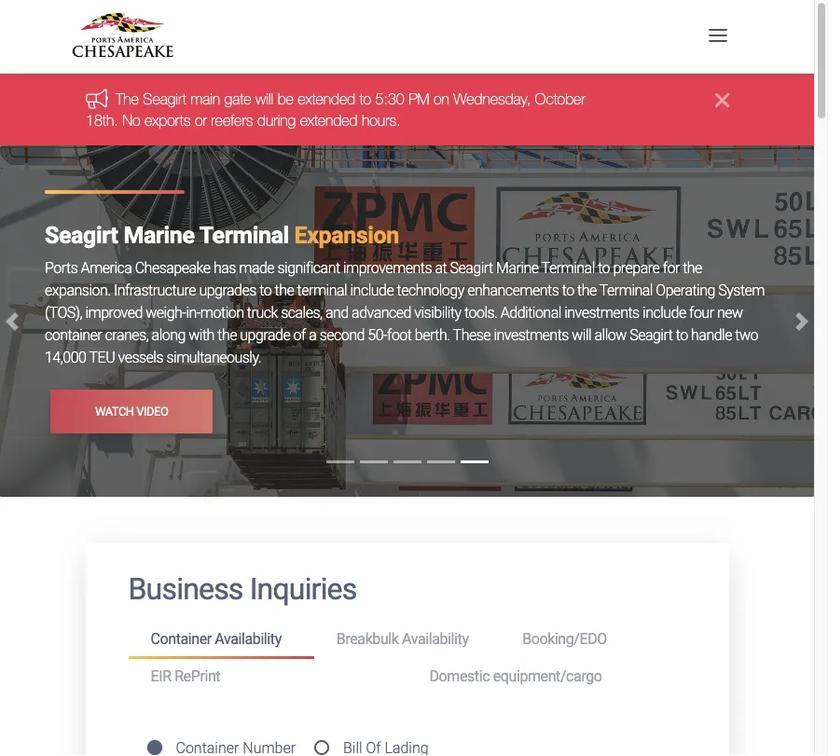 Task type: vqa. For each thing, say whether or not it's contained in the screenshot.
container
yes



Task type: locate. For each thing, give the bounding box(es) containing it.
marine
[[123, 222, 195, 249], [496, 259, 539, 277]]

america
[[81, 259, 132, 277], [81, 259, 132, 277]]

identifying
[[504, 259, 567, 277]]

0 vertical spatial will
[[255, 91, 273, 108]]

america for safe
[[81, 259, 132, 277]]

1 horizontal spatial of
[[293, 327, 306, 344]]

1 video from the top
[[136, 360, 168, 374]]

0 horizontal spatial availability
[[215, 630, 281, 648]]

0 horizontal spatial of
[[175, 304, 188, 322]]

ports for safe actions for everyone
[[45, 259, 78, 277]]

0 horizontal spatial as
[[552, 282, 566, 300]]

america for seagirt
[[81, 259, 132, 277]]

1 availability from the left
[[215, 630, 281, 648]]

will
[[255, 91, 273, 108], [572, 327, 591, 344]]

or
[[194, 112, 206, 129]]

dedicated
[[426, 259, 486, 277]]

to right obligation
[[754, 282, 766, 300]]

for
[[176, 222, 205, 249], [663, 259, 680, 277]]

0 vertical spatial of
[[175, 304, 188, 322]]

as right well
[[596, 282, 611, 300]]

1 vertical spatial terminal
[[541, 259, 595, 277]]

environment.
[[213, 304, 293, 322]]

we
[[380, 259, 400, 277]]

system
[[718, 282, 765, 300]]

to left zero
[[297, 259, 309, 277]]

booking/edo link
[[500, 622, 686, 657]]

of up along
[[175, 304, 188, 322]]

1 horizontal spatial availability
[[402, 630, 469, 648]]

2 watch from the top
[[95, 404, 134, 418]]

close image
[[715, 89, 729, 111]]

1 vertical spatial marine
[[496, 259, 539, 277]]

2 horizontal spatial terminal
[[599, 282, 653, 300]]

for up our
[[663, 259, 680, 277]]

1 vertical spatial watch
[[95, 404, 134, 418]]

inquiries
[[250, 572, 357, 607]]

1 vertical spatial extended
[[300, 112, 357, 129]]

the
[[683, 259, 702, 277], [275, 282, 294, 300], [577, 282, 597, 300], [191, 304, 210, 322], [218, 327, 237, 344]]

1 vertical spatial watch video
[[95, 404, 168, 418]]

ports inside ports america chesapeake has made significant improvements at seagirt marine terminal to                          prepare for the expansion. infrastructure upgrades to the terminal include technology                          enhancements to the terminal operating system (tos), improved weigh-in-motion truck scales,                          and advanced visibility tools. additional investments include four new container cranes,                          along with the upgrade of a second 50-foot berth. these investments will allow seagirt                          to handle two 14,000 teu vessels simultaneously.
[[45, 259, 78, 277]]

actions
[[96, 222, 171, 249]]

well
[[569, 282, 593, 300]]

1 horizontal spatial will
[[572, 327, 591, 344]]

reprint
[[175, 667, 220, 685]]

include down our
[[643, 304, 686, 322]]

seagirt up isitors
[[450, 259, 493, 277]]

video for actions
[[136, 360, 168, 374]]

1 horizontal spatial include
[[643, 304, 686, 322]]

terminal up made at the top of page
[[199, 222, 289, 249]]

chesapeake for actions
[[135, 259, 210, 277]]

as left well
[[552, 282, 566, 300]]

for right actions
[[176, 222, 205, 249]]

1 horizontal spatial for
[[663, 259, 680, 277]]

eir reprint
[[151, 667, 220, 685]]

ports
[[45, 259, 78, 277], [45, 259, 78, 277]]

extended right during
[[300, 112, 357, 129]]

video down vessels
[[136, 404, 168, 418]]

chesapeake
[[135, 259, 210, 277], [135, 259, 210, 277]]

watch down teu
[[95, 404, 134, 418]]

will left allow
[[572, 327, 591, 344]]

two
[[735, 327, 758, 344]]

1 watch video link from the top
[[50, 345, 213, 388]]

extended
[[297, 91, 355, 108], [300, 112, 357, 129]]

to right cargo
[[562, 282, 574, 300]]

significant
[[277, 259, 340, 277]]

0 vertical spatial for
[[176, 222, 205, 249]]

0 horizontal spatial include
[[350, 282, 394, 300]]

to
[[359, 91, 371, 108], [297, 259, 309, 277], [489, 259, 501, 277], [598, 259, 610, 277], [197, 282, 209, 300], [259, 282, 272, 300], [562, 282, 574, 300], [614, 282, 626, 300], [754, 282, 766, 300], [676, 327, 688, 344]]

2 vertical spatial terminal
[[599, 282, 653, 300]]

scales,
[[281, 304, 322, 322]]

1 vertical spatial will
[[572, 327, 591, 344]]

marine up enhancements
[[496, 259, 539, 277]]

2 watch video link from the top
[[50, 390, 213, 433]]

to left prepare
[[598, 259, 610, 277]]

v
[[438, 282, 444, 300]]

america inside ports america chesapeake has made significant improvements at seagirt marine terminal to                          prepare for the expansion. infrastructure upgrades to the terminal include technology                          enhancements to the terminal operating system (tos), improved weigh-in-motion truck scales,                          and advanced visibility tools. additional investments include four new container cranes,                          along with the upgrade of a second 50-foot berth. these investments will allow seagirt                          to handle two 14,000 teu vessels simultaneously.
[[81, 259, 132, 277]]

1 vertical spatial for
[[663, 259, 680, 277]]

the down eliminating
[[577, 282, 597, 300]]

will left be
[[255, 91, 273, 108]]

terminal down eliminating
[[599, 282, 653, 300]]

with
[[189, 327, 214, 344]]

to left "5:30"
[[359, 91, 371, 108]]

watch video link for marine
[[50, 390, 213, 433]]

the
[[115, 91, 138, 108]]

watch video down cranes,
[[95, 360, 168, 374]]

1 horizontal spatial marine
[[496, 259, 539, 277]]

to up truck
[[259, 282, 272, 300]]

the down motion
[[218, 327, 237, 344]]

video
[[136, 360, 168, 374], [136, 404, 168, 418]]

terminal up well
[[541, 259, 595, 277]]

1 vertical spatial of
[[293, 327, 306, 344]]

video for marine
[[136, 404, 168, 418]]

cargo
[[513, 282, 548, 300]]

the seagirt main gate will be extended to 5:30 pm on wednesday, october 18th.  no exports or reefers during extended hours. link
[[85, 91, 585, 129]]

availability
[[215, 630, 281, 648], [402, 630, 469, 648]]

the inside ports america chesapeake is committed to zero harm. we are dedicated to identifying and                         eliminating risks and reinforcing safe behavior to protect employees, labor, customers, v                         isitors and cargo as well as to honor our obligation to being good stewards of the environment.
[[191, 304, 210, 322]]

0 vertical spatial watch video link
[[50, 345, 213, 388]]

0 vertical spatial investments
[[564, 304, 639, 322]]

and up obligation
[[697, 259, 720, 277]]

0 vertical spatial include
[[350, 282, 394, 300]]

behavior
[[142, 282, 194, 300]]

watch video
[[95, 360, 168, 374], [95, 404, 168, 418]]

include up advanced
[[350, 282, 394, 300]]

container availability link
[[128, 622, 314, 660]]

gate
[[224, 91, 251, 108]]

and up second
[[325, 304, 349, 322]]

chesapeake inside ports america chesapeake has made significant improvements at seagirt marine terminal to                          prepare for the expansion. infrastructure upgrades to the terminal include technology                          enhancements to the terminal operating system (tos), improved weigh-in-motion truck scales,                          and advanced visibility tools. additional investments include four new container cranes,                          along with the upgrade of a second 50-foot berth. these investments will allow seagirt                          to handle two 14,000 teu vessels simultaneously.
[[135, 259, 210, 277]]

1 horizontal spatial as
[[596, 282, 611, 300]]

availability up domestic
[[402, 630, 469, 648]]

1 watch from the top
[[95, 360, 134, 374]]

watch video link down cranes,
[[50, 345, 213, 388]]

0 horizontal spatial terminal
[[199, 222, 289, 249]]

of left a
[[293, 327, 306, 344]]

at
[[435, 259, 447, 277]]

ports inside ports america chesapeake is committed to zero harm. we are dedicated to identifying and                         eliminating risks and reinforcing safe behavior to protect employees, labor, customers, v                         isitors and cargo as well as to honor our obligation to being good stewards of the environment.
[[45, 259, 78, 277]]

watch video link
[[50, 345, 213, 388], [50, 390, 213, 433]]

2 watch video from the top
[[95, 404, 168, 418]]

of inside ports america chesapeake is committed to zero harm. we are dedicated to identifying and                         eliminating risks and reinforcing safe behavior to protect employees, labor, customers, v                         isitors and cargo as well as to honor our obligation to being good stewards of the environment.
[[175, 304, 188, 322]]

investments down additional
[[494, 327, 569, 344]]

0 horizontal spatial will
[[255, 91, 273, 108]]

and inside ports america chesapeake has made significant improvements at seagirt marine terminal to                          prepare for the expansion. infrastructure upgrades to the terminal include technology                          enhancements to the terminal operating system (tos), improved weigh-in-motion truck scales,                          and advanced visibility tools. additional investments include four new container cranes,                          along with the upgrade of a second 50-foot berth. these investments will allow seagirt                          to handle two 14,000 teu vessels simultaneously.
[[325, 304, 349, 322]]

terminal
[[199, 222, 289, 249], [541, 259, 595, 277], [599, 282, 653, 300]]

to up enhancements
[[489, 259, 501, 277]]

booking/edo
[[522, 630, 607, 648]]

harm.
[[342, 259, 377, 277]]

business inquiries
[[128, 572, 357, 607]]

expansion
[[294, 222, 399, 249]]

1 watch video from the top
[[95, 360, 168, 374]]

allow
[[595, 327, 626, 344]]

marine up infrastructure
[[123, 222, 195, 249]]

new
[[717, 304, 743, 322]]

berth.
[[415, 327, 450, 344]]

watch
[[95, 360, 134, 374], [95, 404, 134, 418]]

expansion.
[[45, 282, 111, 300]]

watch video for actions
[[95, 360, 168, 374]]

seagirt up 'exports'
[[143, 91, 186, 108]]

2 video from the top
[[136, 404, 168, 418]]

investments up allow
[[564, 304, 639, 322]]

seagirt right allow
[[630, 327, 673, 344]]

ports america chesapeake has made significant improvements at seagirt marine terminal to                          prepare for the expansion. infrastructure upgrades to the terminal include technology                          enhancements to the terminal operating system (tos), improved weigh-in-motion truck scales,                          and advanced visibility tools. additional investments include four new container cranes,                          along with the upgrade of a second 50-foot berth. these investments will allow seagirt                          to handle two 14,000 teu vessels simultaneously.
[[45, 259, 765, 367]]

and
[[570, 259, 593, 277], [697, 259, 720, 277], [487, 282, 510, 300], [325, 304, 349, 322]]

2 availability from the left
[[402, 630, 469, 648]]

in-
[[186, 304, 200, 322]]

of
[[175, 304, 188, 322], [293, 327, 306, 344]]

(tos),
[[45, 304, 82, 322]]

america inside ports america chesapeake is committed to zero harm. we are dedicated to identifying and                         eliminating risks and reinforcing safe behavior to protect employees, labor, customers, v                         isitors and cargo as well as to honor our obligation to being good stewards of the environment.
[[81, 259, 132, 277]]

5:30
[[375, 91, 404, 108]]

equipment/cargo
[[493, 667, 602, 685]]

watch down cranes,
[[95, 360, 134, 374]]

chesapeake for marine
[[135, 259, 210, 277]]

watch video link for actions
[[50, 345, 213, 388]]

the up scales,
[[275, 282, 294, 300]]

the up with
[[191, 304, 210, 322]]

1 vertical spatial watch video link
[[50, 390, 213, 433]]

visibility
[[414, 304, 461, 322]]

along
[[152, 327, 185, 344]]

video down along
[[136, 360, 168, 374]]

0 vertical spatial watch
[[95, 360, 134, 374]]

1 vertical spatial include
[[643, 304, 686, 322]]

watch video link down vessels
[[50, 390, 213, 433]]

the seagirt main gate will be extended to 5:30 pm on wednesday, october 18th.  no exports or reefers during extended hours. alert
[[0, 74, 814, 146]]

0 vertical spatial video
[[136, 360, 168, 374]]

are
[[403, 259, 423, 277]]

good
[[81, 304, 113, 322]]

will inside ports america chesapeake has made significant improvements at seagirt marine terminal to                          prepare for the expansion. infrastructure upgrades to the terminal include technology                          enhancements to the terminal operating system (tos), improved weigh-in-motion truck scales,                          and advanced visibility tools. additional investments include four new container cranes,                          along with the upgrade of a second 50-foot berth. these investments will allow seagirt                          to handle two 14,000 teu vessels simultaneously.
[[572, 327, 591, 344]]

0 vertical spatial watch video
[[95, 360, 168, 374]]

labor,
[[331, 282, 363, 300]]

and up tools.
[[487, 282, 510, 300]]

and up well
[[570, 259, 593, 277]]

extended right be
[[297, 91, 355, 108]]

handle
[[691, 327, 732, 344]]

chesapeake inside ports america chesapeake is committed to zero harm. we are dedicated to identifying and                         eliminating risks and reinforcing safe behavior to protect employees, labor, customers, v                         isitors and cargo as well as to honor our obligation to being good stewards of the environment.
[[135, 259, 210, 277]]

availability up 'eir reprint' link
[[215, 630, 281, 648]]

breakbulk
[[337, 630, 399, 648]]

cranes,
[[105, 327, 148, 344]]

watch video down vessels
[[95, 404, 168, 418]]

0 vertical spatial marine
[[123, 222, 195, 249]]

is
[[213, 259, 223, 277]]

foot
[[387, 327, 412, 344]]

1 vertical spatial video
[[136, 404, 168, 418]]

availability for container availability
[[215, 630, 281, 648]]



Task type: describe. For each thing, give the bounding box(es) containing it.
being
[[45, 304, 78, 322]]

improved
[[85, 304, 143, 322]]

the up operating
[[683, 259, 702, 277]]

october
[[534, 91, 585, 108]]

reinforcing
[[45, 282, 109, 300]]

zero
[[312, 259, 338, 277]]

eir
[[151, 667, 171, 685]]

upgrades
[[199, 282, 256, 300]]

improvements
[[343, 259, 432, 277]]

watch video for marine
[[95, 404, 168, 418]]

0 horizontal spatial for
[[176, 222, 205, 249]]

reefers
[[211, 112, 253, 129]]

of inside ports america chesapeake has made significant improvements at seagirt marine terminal to                          prepare for the expansion. infrastructure upgrades to the terminal include technology                          enhancements to the terminal operating system (tos), improved weigh-in-motion truck scales,                          and advanced visibility tools. additional investments include four new container cranes,                          along with the upgrade of a second 50-foot berth. these investments will allow seagirt                          to handle two 14,000 teu vessels simultaneously.
[[293, 327, 306, 344]]

safe actions for everyone
[[45, 222, 303, 249]]

18th.
[[85, 112, 118, 129]]

0 vertical spatial terminal
[[199, 222, 289, 249]]

technology
[[397, 282, 464, 300]]

1 as from the left
[[552, 282, 566, 300]]

14,000
[[45, 349, 86, 367]]

ports for seagirt marine terminal expansion
[[45, 259, 78, 277]]

domestic equipment/cargo link
[[407, 660, 686, 694]]

eliminating
[[596, 259, 663, 277]]

for inside ports america chesapeake has made significant improvements at seagirt marine terminal to                          prepare for the expansion. infrastructure upgrades to the terminal include technology                          enhancements to the terminal operating system (tos), improved weigh-in-motion truck scales,                          and advanced visibility tools. additional investments include four new container cranes,                          along with the upgrade of a second 50-foot berth. these investments will allow seagirt                          to handle two 14,000 teu vessels simultaneously.
[[663, 259, 680, 277]]

safe
[[113, 282, 139, 300]]

0 vertical spatial extended
[[297, 91, 355, 108]]

toggle navigation image
[[704, 21, 732, 49]]

advanced
[[352, 304, 411, 322]]

our
[[668, 282, 688, 300]]

wednesday,
[[453, 91, 530, 108]]

to left handle
[[676, 327, 688, 344]]

main
[[190, 91, 220, 108]]

infrastructure
[[114, 282, 196, 300]]

availability for breakbulk availability
[[402, 630, 469, 648]]

be
[[277, 91, 293, 108]]

ports america chesapeake is committed to zero harm. we are dedicated to identifying and                         eliminating risks and reinforcing safe behavior to protect employees, labor, customers, v                         isitors and cargo as well as to honor our obligation to being good stewards of the environment.
[[45, 259, 766, 322]]

domestic
[[429, 667, 490, 685]]

2 as from the left
[[596, 282, 611, 300]]

no
[[122, 112, 140, 129]]

made
[[239, 259, 274, 277]]

breakbulk availability link
[[314, 622, 500, 657]]

watch for marine
[[95, 404, 134, 418]]

on
[[433, 91, 449, 108]]

to down eliminating
[[614, 282, 626, 300]]

has
[[213, 259, 236, 277]]

expansion image
[[0, 146, 814, 497]]

everyone
[[210, 222, 303, 249]]

the seagirt main gate will be extended to 5:30 pm on wednesday, october 18th.  no exports or reefers during extended hours.
[[85, 91, 585, 129]]

safety image
[[0, 146, 814, 497]]

a
[[309, 327, 316, 344]]

customers,
[[366, 282, 434, 300]]

1 horizontal spatial terminal
[[541, 259, 595, 277]]

1 vertical spatial investments
[[494, 327, 569, 344]]

0 horizontal spatial marine
[[123, 222, 195, 249]]

exports
[[144, 112, 190, 129]]

vessels
[[118, 349, 163, 367]]

to inside the seagirt main gate will be extended to 5:30 pm on wednesday, october 18th.  no exports or reefers during extended hours.
[[359, 91, 371, 108]]

hours.
[[361, 112, 400, 129]]

truck
[[247, 304, 278, 322]]

second
[[320, 327, 365, 344]]

container
[[151, 630, 212, 648]]

terminal
[[297, 282, 347, 300]]

tools.
[[464, 304, 497, 322]]

stewards
[[116, 304, 172, 322]]

will inside the seagirt main gate will be extended to 5:30 pm on wednesday, october 18th.  no exports or reefers during extended hours.
[[255, 91, 273, 108]]

business
[[128, 572, 243, 607]]

risks
[[666, 259, 694, 277]]

during
[[257, 112, 295, 129]]

marine inside ports america chesapeake has made significant improvements at seagirt marine terminal to                          prepare for the expansion. infrastructure upgrades to the terminal include technology                          enhancements to the terminal operating system (tos), improved weigh-in-motion truck scales,                          and advanced visibility tools. additional investments include four new container cranes,                          along with the upgrade of a second 50-foot berth. these investments will allow seagirt                          to handle two 14,000 teu vessels simultaneously.
[[496, 259, 539, 277]]

domestic equipment/cargo
[[429, 667, 602, 685]]

upgrade
[[240, 327, 290, 344]]

isitors
[[448, 282, 484, 300]]

enhancements
[[467, 282, 559, 300]]

50-
[[368, 327, 387, 344]]

teu
[[89, 349, 115, 367]]

seagirt inside the seagirt main gate will be extended to 5:30 pm on wednesday, october 18th.  no exports or reefers during extended hours.
[[143, 91, 186, 108]]

operating
[[656, 282, 715, 300]]

container availability
[[151, 630, 281, 648]]

eir reprint link
[[128, 660, 407, 694]]

simultaneously.
[[166, 349, 261, 367]]

watch for actions
[[95, 360, 134, 374]]

seagirt marine terminal expansion
[[45, 222, 399, 249]]

these
[[453, 327, 491, 344]]

four
[[689, 304, 714, 322]]

to up in-
[[197, 282, 209, 300]]

motion
[[200, 304, 244, 322]]

honor
[[629, 282, 665, 300]]

breakbulk availability
[[337, 630, 469, 648]]

employees,
[[259, 282, 328, 300]]

bullhorn image
[[85, 88, 115, 109]]

seagirt up expansion.
[[45, 222, 118, 249]]

container
[[45, 327, 102, 344]]

weigh-
[[146, 304, 186, 322]]



